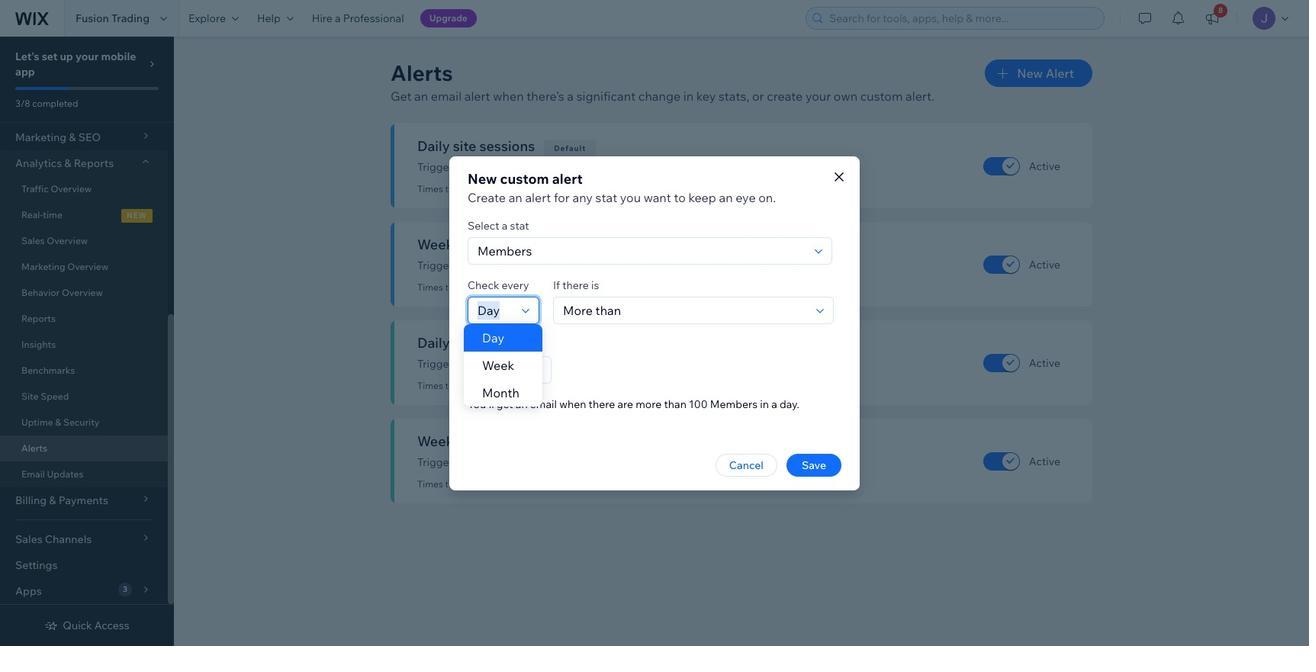Task type: describe. For each thing, give the bounding box(es) containing it.
4 triggered from the top
[[516, 479, 556, 490]]

members
[[711, 397, 758, 411]]

alerts link
[[0, 436, 168, 462]]

100
[[689, 397, 708, 411]]

completed
[[32, 98, 78, 109]]

sales
[[21, 235, 45, 247]]

on.
[[759, 190, 776, 205]]

you'll
[[468, 397, 494, 411]]

alerts for alerts get an email alert when there's a significant change in key stats, or create your own custom alert.
[[391, 60, 453, 86]]

change for daily total sales
[[513, 357, 550, 371]]

never for daily total sales
[[490, 380, 514, 392]]

active for daily total sales
[[1030, 356, 1061, 370]]

an right get
[[516, 397, 528, 411]]

than
[[664, 397, 687, 411]]

own
[[834, 89, 858, 104]]

1 vertical spatial there
[[589, 397, 615, 411]]

real-time
[[21, 209, 62, 221]]

key
[[697, 89, 716, 104]]

4 times triggered: never triggered from the top
[[418, 479, 556, 490]]

new custom alert create an alert for any stat you want to keep an eye on.
[[468, 170, 776, 205]]

sales for weekly
[[501, 433, 534, 450]]

overview for sales overview
[[47, 235, 88, 247]]

quick access
[[63, 619, 130, 633]]

when inside alerts get an email alert when there's a significant change in key stats, or create your own custom alert.
[[493, 89, 524, 104]]

total up you'll get an email when there are more than 100 members in a day.
[[589, 357, 612, 371]]

times for daily total sales
[[418, 380, 443, 392]]

marketing
[[21, 261, 65, 273]]

check
[[468, 278, 500, 292]]

day option
[[464, 324, 543, 352]]

Check every field
[[473, 297, 518, 323]]

your inside alerts get an email alert when there's a significant change in key stats, or create your own custom alert.
[[806, 89, 831, 104]]

sales overview link
[[0, 228, 168, 254]]

custom inside new custom alert create an alert for any stat you want to keep an eye on.
[[500, 170, 549, 187]]

explore
[[189, 11, 226, 25]]

a right hire
[[335, 11, 341, 25]]

sidebar element
[[0, 0, 174, 647]]

email for alerts
[[431, 89, 462, 104]]

1 weekly from the top
[[563, 259, 598, 273]]

traffic overview
[[21, 183, 92, 195]]

month
[[482, 386, 520, 401]]

active for weekly site sessions
[[1030, 258, 1061, 271]]

time
[[43, 209, 62, 221]]

for
[[554, 190, 570, 205]]

alert.
[[906, 89, 935, 104]]

marketing overview link
[[0, 254, 168, 280]]

Select a stat field
[[473, 238, 811, 264]]

significant inside weekly total sales trigger: significant change in weekly total sales.
[[458, 456, 510, 469]]

cancel
[[730, 458, 764, 472]]

an left eye
[[719, 190, 733, 205]]

3/8
[[15, 98, 30, 109]]

alerts for alerts
[[21, 443, 47, 454]]

insights link
[[0, 332, 168, 358]]

Search for tools, apps, help & more... field
[[825, 8, 1100, 29]]

create
[[468, 190, 506, 205]]

you'll get an email when there are more than 100 members in a day.
[[468, 397, 800, 411]]

weekly for weekly total sales trigger: significant change in weekly total sales.
[[418, 433, 465, 450]]

total up the week
[[453, 334, 483, 352]]

or
[[753, 89, 765, 104]]

stats,
[[719, 89, 750, 104]]

help
[[257, 11, 281, 25]]

fusion trading
[[76, 11, 150, 25]]

speed
[[41, 391, 69, 402]]

significant for weekly site sessions
[[458, 259, 510, 273]]

& for uptime
[[55, 417, 61, 428]]

behavior overview link
[[0, 280, 168, 306]]

trigger: significant change in weekly site sessions.
[[418, 259, 666, 273]]

behavior overview
[[21, 287, 103, 298]]

keep
[[689, 190, 717, 205]]

trigger: for daily total sales
[[418, 357, 456, 371]]

uptime
[[21, 417, 53, 428]]

default for weekly site sessions
[[569, 242, 602, 252]]

4 times from the top
[[418, 479, 443, 490]]

check every
[[468, 278, 529, 292]]

sessions for weekly site sessions
[[495, 236, 550, 253]]

overview for behavior overview
[[62, 287, 103, 298]]

total down you'll
[[468, 433, 498, 450]]

sessions. for weekly site sessions
[[621, 259, 666, 273]]

traffic overview link
[[0, 176, 168, 202]]

3/8 completed
[[15, 98, 78, 109]]

change for daily site sessions
[[513, 160, 550, 174]]

are
[[618, 397, 634, 411]]

in inside alerts get an email alert when there's a significant change in key stats, or create your own custom alert.
[[684, 89, 694, 104]]

trigger: significant change in daily site sessions.
[[418, 160, 655, 174]]

trading
[[111, 11, 150, 25]]

every
[[502, 278, 529, 292]]

trigger: for daily site sessions
[[418, 160, 456, 174]]

settings link
[[0, 553, 168, 579]]

benchmarks
[[21, 365, 75, 376]]

there's
[[527, 89, 565, 104]]

4 never from the top
[[490, 479, 514, 490]]

never for daily site sessions
[[490, 183, 514, 195]]

uptime & security link
[[0, 410, 168, 436]]

site
[[21, 391, 39, 402]]

triggered for daily total sales
[[516, 380, 556, 392]]

hire a professional link
[[303, 0, 413, 37]]

reports link
[[0, 306, 168, 332]]

email
[[21, 469, 45, 480]]

weekly site sessions
[[418, 236, 550, 253]]

reports inside analytics & reports dropdown button
[[74, 156, 114, 170]]

get
[[497, 397, 513, 411]]

email updates link
[[0, 462, 168, 488]]

set
[[42, 50, 58, 63]]

active for daily site sessions
[[1030, 159, 1061, 173]]

alert
[[1046, 66, 1075, 81]]

more
[[636, 397, 662, 411]]

if there is
[[553, 278, 600, 292]]

1 vertical spatial when
[[560, 397, 587, 411]]

1 vertical spatial alert
[[552, 170, 583, 187]]

8
[[1219, 5, 1224, 15]]

a left "day."
[[772, 397, 778, 411]]

analytics
[[15, 156, 62, 170]]

triggered: for weekly site sessions
[[445, 282, 488, 293]]

stat inside new custom alert create an alert for any stat you want to keep an eye on.
[[596, 190, 618, 205]]

times triggered: never triggered for daily total sales
[[418, 380, 556, 392]]

real-
[[21, 209, 43, 221]]

help button
[[248, 0, 303, 37]]

insights
[[21, 339, 56, 350]]

hire
[[312, 11, 333, 25]]



Task type: vqa. For each thing, say whether or not it's contained in the screenshot.
rightmost &
yes



Task type: locate. For each thing, give the bounding box(es) containing it.
0 vertical spatial sessions.
[[610, 160, 655, 174]]

create
[[767, 89, 803, 104]]

to
[[674, 190, 686, 205]]

triggered: up the select
[[445, 183, 488, 195]]

1 trigger: from the top
[[418, 160, 456, 174]]

email right get
[[530, 397, 557, 411]]

overview down 'marketing overview' link
[[62, 287, 103, 298]]

default up the if there is
[[569, 242, 602, 252]]

new inside new alert button
[[1018, 66, 1044, 81]]

2 never from the top
[[490, 282, 514, 293]]

stat right any
[[596, 190, 618, 205]]

1 triggered from the top
[[516, 183, 556, 195]]

in
[[684, 89, 694, 104], [552, 160, 561, 174], [552, 259, 561, 273], [552, 357, 561, 371], [761, 397, 770, 411], [552, 456, 561, 469]]

your right up
[[76, 50, 99, 63]]

reports up traffic overview link
[[74, 156, 114, 170]]

2 daily from the top
[[418, 334, 450, 352]]

alert left for
[[525, 190, 551, 205]]

overview down analytics & reports
[[51, 183, 92, 195]]

alerts
[[391, 60, 453, 86], [21, 443, 47, 454]]

alert inside alerts get an email alert when there's a significant change in key stats, or create your own custom alert.
[[465, 89, 491, 104]]

custom right own
[[861, 89, 903, 104]]

sessions for daily site sessions
[[480, 137, 535, 155]]

daily site sessions
[[418, 137, 535, 155]]

0 vertical spatial sales
[[486, 334, 519, 352]]

weekly inside weekly total sales trigger: significant change in weekly total sales.
[[418, 433, 465, 450]]

3 times from the top
[[418, 380, 443, 392]]

overview inside 'marketing overview' link
[[67, 261, 108, 273]]

0 vertical spatial sales.
[[614, 357, 642, 371]]

1 horizontal spatial stat
[[596, 190, 618, 205]]

4 active from the top
[[1030, 455, 1061, 468]]

1 horizontal spatial when
[[560, 397, 587, 411]]

new alert
[[1018, 66, 1075, 81]]

change inside alerts get an email alert when there's a significant change in key stats, or create your own custom alert.
[[639, 89, 681, 104]]

Number text field
[[473, 357, 530, 383]]

times triggered: never triggered up you'll
[[418, 380, 556, 392]]

change inside weekly total sales trigger: significant change in weekly total sales.
[[513, 456, 550, 469]]

2 horizontal spatial alert
[[552, 170, 583, 187]]

you
[[620, 190, 641, 205]]

daily total sales
[[418, 334, 519, 352]]

significant down you'll
[[458, 456, 510, 469]]

2 times triggered: never triggered from the top
[[418, 282, 556, 293]]

1 vertical spatial sessions.
[[621, 259, 666, 273]]

0 horizontal spatial &
[[55, 417, 61, 428]]

alert up for
[[552, 170, 583, 187]]

traffic
[[21, 183, 49, 195]]

0 horizontal spatial reports
[[21, 313, 56, 324]]

overview inside behavior overview link
[[62, 287, 103, 298]]

times triggered: never triggered down weekly total sales trigger: significant change in weekly total sales.
[[418, 479, 556, 490]]

3 triggered from the top
[[516, 380, 556, 392]]

2 vertical spatial default
[[538, 340, 570, 350]]

your left own
[[806, 89, 831, 104]]

new inside new custom alert create an alert for any stat you want to keep an eye on.
[[468, 170, 497, 187]]

1 vertical spatial weekly
[[418, 433, 465, 450]]

triggered: up you'll
[[445, 380, 488, 392]]

2 times from the top
[[418, 282, 443, 293]]

alerts inside sidebar element
[[21, 443, 47, 454]]

change down get
[[513, 456, 550, 469]]

times triggered: never triggered up the select
[[418, 183, 556, 195]]

& up traffic overview
[[64, 156, 71, 170]]

sessions up trigger: significant change in weekly site sessions.
[[495, 236, 550, 253]]

1 horizontal spatial &
[[64, 156, 71, 170]]

0 vertical spatial daily
[[563, 160, 587, 174]]

0 horizontal spatial alert
[[465, 89, 491, 104]]

total down the are
[[600, 456, 623, 469]]

stat right the select
[[510, 219, 530, 232]]

0 vertical spatial weekly
[[418, 236, 465, 253]]

sessions up trigger: significant change in daily site sessions.
[[480, 137, 535, 155]]

an inside alerts get an email alert when there's a significant change in key stats, or create your own custom alert.
[[415, 89, 428, 104]]

site speed link
[[0, 384, 168, 410]]

& for analytics
[[64, 156, 71, 170]]

0 vertical spatial alert
[[465, 89, 491, 104]]

never down weekly total sales trigger: significant change in weekly total sales.
[[490, 479, 514, 490]]

alerts inside alerts get an email alert when there's a significant change in key stats, or create your own custom alert.
[[391, 60, 453, 86]]

select
[[468, 219, 500, 232]]

significant
[[577, 89, 636, 104], [458, 160, 510, 174], [458, 259, 510, 273], [458, 357, 510, 371], [458, 456, 510, 469]]

1 times triggered: never triggered from the top
[[418, 183, 556, 195]]

sessions. up you
[[610, 160, 655, 174]]

daily for sessions
[[563, 160, 587, 174]]

daily
[[418, 137, 450, 155], [418, 334, 450, 352]]

overview for marketing overview
[[67, 261, 108, 273]]

custom
[[861, 89, 903, 104], [500, 170, 549, 187]]

overview
[[51, 183, 92, 195], [47, 235, 88, 247], [67, 261, 108, 273], [62, 287, 103, 298]]

1 horizontal spatial custom
[[861, 89, 903, 104]]

default for daily total sales
[[538, 340, 570, 350]]

0 vertical spatial &
[[64, 156, 71, 170]]

2 triggered from the top
[[516, 282, 556, 293]]

marketing overview
[[21, 261, 108, 273]]

1 vertical spatial daily
[[418, 334, 450, 352]]

1 vertical spatial sales.
[[625, 456, 653, 469]]

significant up check
[[458, 259, 510, 273]]

behavior
[[21, 287, 60, 298]]

2 active from the top
[[1030, 258, 1061, 271]]

daily up any
[[563, 160, 587, 174]]

weekly total sales trigger: significant change in weekly total sales.
[[418, 433, 653, 469]]

1 vertical spatial &
[[55, 417, 61, 428]]

& right uptime
[[55, 417, 61, 428]]

site speed
[[21, 391, 69, 402]]

change for weekly site sessions
[[513, 259, 550, 273]]

overview inside sales overview link
[[47, 235, 88, 247]]

trigger: inside weekly total sales trigger: significant change in weekly total sales.
[[418, 456, 456, 469]]

sales down get
[[501, 433, 534, 450]]

triggered for daily site sessions
[[516, 183, 556, 195]]

1 vertical spatial new
[[468, 170, 497, 187]]

a right the select
[[502, 219, 508, 232]]

is
[[592, 278, 600, 292]]

triggered
[[516, 183, 556, 195], [516, 282, 556, 293], [516, 380, 556, 392], [516, 479, 556, 490]]

never up get
[[490, 380, 514, 392]]

2 weekly from the top
[[563, 456, 598, 469]]

triggered down weekly total sales trigger: significant change in weekly total sales.
[[516, 479, 556, 490]]

times for weekly site sessions
[[418, 282, 443, 293]]

0 vertical spatial sessions
[[480, 137, 535, 155]]

1 vertical spatial sales
[[501, 433, 534, 450]]

new for custom
[[468, 170, 497, 187]]

select a stat
[[468, 219, 530, 232]]

& inside dropdown button
[[64, 156, 71, 170]]

custom inside alerts get an email alert when there's a significant change in key stats, or create your own custom alert.
[[861, 89, 903, 104]]

analytics & reports button
[[0, 150, 168, 176]]

never up the check every field at the left
[[490, 282, 514, 293]]

new
[[127, 211, 147, 221]]

1 horizontal spatial email
[[530, 397, 557, 411]]

change down day option
[[513, 357, 550, 371]]

times triggered: never triggered for daily site sessions
[[418, 183, 556, 195]]

day
[[482, 331, 505, 346]]

significant right there's
[[577, 89, 636, 104]]

triggered for weekly site sessions
[[516, 282, 556, 293]]

sales. up the are
[[614, 357, 642, 371]]

1 active from the top
[[1030, 159, 1061, 173]]

0 horizontal spatial custom
[[500, 170, 549, 187]]

0 vertical spatial daily
[[418, 137, 450, 155]]

1 daily from the top
[[418, 137, 450, 155]]

1 horizontal spatial alert
[[525, 190, 551, 205]]

daily for daily total sales
[[418, 334, 450, 352]]

0 horizontal spatial alerts
[[21, 443, 47, 454]]

1 vertical spatial alerts
[[21, 443, 47, 454]]

sales for daily
[[486, 334, 519, 352]]

significant inside alerts get an email alert when there's a significant change in key stats, or create your own custom alert.
[[577, 89, 636, 104]]

change down daily site sessions
[[513, 160, 550, 174]]

4 trigger: from the top
[[418, 456, 456, 469]]

hire a professional
[[312, 11, 404, 25]]

0 vertical spatial custom
[[861, 89, 903, 104]]

daily up you'll get an email when there are more than 100 members in a day.
[[563, 357, 587, 371]]

If there is field
[[559, 297, 812, 323]]

active
[[1030, 159, 1061, 173], [1030, 258, 1061, 271], [1030, 356, 1061, 370], [1030, 455, 1061, 468]]

0 horizontal spatial email
[[431, 89, 462, 104]]

quick access button
[[45, 619, 130, 633]]

0 vertical spatial your
[[76, 50, 99, 63]]

2 daily from the top
[[563, 357, 587, 371]]

0 vertical spatial default
[[554, 144, 587, 153]]

2 trigger: from the top
[[418, 259, 456, 273]]

upgrade
[[430, 12, 468, 24]]

sessions. for daily site sessions
[[610, 160, 655, 174]]

1 times from the top
[[418, 183, 443, 195]]

times
[[418, 183, 443, 195], [418, 282, 443, 293], [418, 380, 443, 392], [418, 479, 443, 490]]

1 horizontal spatial alerts
[[391, 60, 453, 86]]

daily for sales
[[563, 357, 587, 371]]

& inside "link"
[[55, 417, 61, 428]]

significant down daily site sessions
[[458, 160, 510, 174]]

default up trigger: significant change in daily total sales.
[[538, 340, 570, 350]]

1 daily from the top
[[563, 160, 587, 174]]

sales. inside weekly total sales trigger: significant change in weekly total sales.
[[625, 456, 653, 469]]

sales
[[486, 334, 519, 352], [501, 433, 534, 450]]

overview for traffic overview
[[51, 183, 92, 195]]

triggered: for daily total sales
[[445, 380, 488, 392]]

reports up insights
[[21, 313, 56, 324]]

significant down number
[[458, 357, 510, 371]]

up
[[60, 50, 73, 63]]

change left key
[[639, 89, 681, 104]]

2 triggered: from the top
[[445, 282, 488, 293]]

alerts up "get"
[[391, 60, 453, 86]]

overview down sales overview link
[[67, 261, 108, 273]]

0 vertical spatial stat
[[596, 190, 618, 205]]

app
[[15, 65, 35, 79]]

an
[[415, 89, 428, 104], [509, 190, 523, 205], [719, 190, 733, 205], [516, 397, 528, 411]]

4 triggered: from the top
[[445, 479, 488, 490]]

overview up marketing overview
[[47, 235, 88, 247]]

never up the select a stat on the left top of the page
[[490, 183, 514, 195]]

there left the are
[[589, 397, 615, 411]]

reports inside reports link
[[21, 313, 56, 324]]

email for you'll
[[530, 397, 557, 411]]

daily
[[563, 160, 587, 174], [563, 357, 587, 371]]

triggered:
[[445, 183, 488, 195], [445, 282, 488, 293], [445, 380, 488, 392], [445, 479, 488, 490]]

new up create
[[468, 170, 497, 187]]

3 active from the top
[[1030, 356, 1061, 370]]

new
[[1018, 66, 1044, 81], [468, 170, 497, 187]]

default up trigger: significant change in daily site sessions.
[[554, 144, 587, 153]]

triggered: down weekly total sales trigger: significant change in weekly total sales.
[[445, 479, 488, 490]]

number
[[468, 338, 509, 352]]

trigger: for weekly site sessions
[[418, 259, 456, 273]]

triggered down trigger: significant change in daily site sessions.
[[516, 183, 556, 195]]

1 horizontal spatial reports
[[74, 156, 114, 170]]

stat
[[596, 190, 618, 205], [510, 219, 530, 232]]

1 vertical spatial daily
[[563, 357, 587, 371]]

when left there's
[[493, 89, 524, 104]]

uptime & security
[[21, 417, 100, 428]]

alerts up email
[[21, 443, 47, 454]]

alert
[[465, 89, 491, 104], [552, 170, 583, 187], [525, 190, 551, 205]]

times for daily site sessions
[[418, 183, 443, 195]]

alert up daily site sessions
[[465, 89, 491, 104]]

times triggered: never triggered for weekly site sessions
[[418, 282, 556, 293]]

triggered down trigger: significant change in weekly site sessions.
[[516, 282, 556, 293]]

week
[[482, 358, 515, 373]]

weekly inside weekly total sales trigger: significant change in weekly total sales.
[[563, 456, 598, 469]]

default for daily site sessions
[[554, 144, 587, 153]]

sessions
[[480, 137, 535, 155], [495, 236, 550, 253]]

upgrade button
[[420, 9, 477, 27]]

there right "if"
[[563, 278, 589, 292]]

1 weekly from the top
[[418, 236, 465, 253]]

sales. down you'll get an email when there are more than 100 members in a day.
[[625, 456, 653, 469]]

sales inside weekly total sales trigger: significant change in weekly total sales.
[[501, 433, 534, 450]]

times triggered: never triggered up the check every field at the left
[[418, 282, 556, 293]]

change
[[639, 89, 681, 104], [513, 160, 550, 174], [513, 259, 550, 273], [513, 357, 550, 371], [513, 456, 550, 469]]

1 vertical spatial default
[[569, 242, 602, 252]]

0 vertical spatial weekly
[[563, 259, 598, 273]]

0 horizontal spatial when
[[493, 89, 524, 104]]

security
[[63, 417, 100, 428]]

3 trigger: from the top
[[418, 357, 456, 371]]

a
[[335, 11, 341, 25], [567, 89, 574, 104], [502, 219, 508, 232], [772, 397, 778, 411]]

never
[[490, 183, 514, 195], [490, 282, 514, 293], [490, 380, 514, 392], [490, 479, 514, 490]]

sales.
[[614, 357, 642, 371], [625, 456, 653, 469]]

never for weekly site sessions
[[490, 282, 514, 293]]

0 vertical spatial there
[[563, 278, 589, 292]]

a right there's
[[567, 89, 574, 104]]

2 weekly from the top
[[418, 433, 465, 450]]

weekly for weekly site sessions
[[418, 236, 465, 253]]

fusion
[[76, 11, 109, 25]]

benchmarks link
[[0, 358, 168, 384]]

1 triggered: from the top
[[445, 183, 488, 195]]

in inside weekly total sales trigger: significant change in weekly total sales.
[[552, 456, 561, 469]]

mobile
[[101, 50, 136, 63]]

updates
[[47, 469, 84, 480]]

settings
[[15, 559, 58, 573]]

email right "get"
[[431, 89, 462, 104]]

cancel button
[[716, 454, 778, 477]]

1 vertical spatial email
[[530, 397, 557, 411]]

1 vertical spatial stat
[[510, 219, 530, 232]]

custom up create
[[500, 170, 549, 187]]

0 horizontal spatial stat
[[510, 219, 530, 232]]

0 vertical spatial reports
[[74, 156, 114, 170]]

triggered: for daily site sessions
[[445, 183, 488, 195]]

eye
[[736, 190, 756, 205]]

new for alert
[[1018, 66, 1044, 81]]

sales up the week
[[486, 334, 519, 352]]

when left the are
[[560, 397, 587, 411]]

an right create
[[509, 190, 523, 205]]

significant for daily site sessions
[[458, 160, 510, 174]]

professional
[[343, 11, 404, 25]]

triggered: up the check every field at the left
[[445, 282, 488, 293]]

2 vertical spatial alert
[[525, 190, 551, 205]]

save
[[802, 458, 827, 472]]

0 vertical spatial alerts
[[391, 60, 453, 86]]

3 times triggered: never triggered from the top
[[418, 380, 556, 392]]

an right "get"
[[415, 89, 428, 104]]

if
[[553, 278, 560, 292]]

1 vertical spatial custom
[[500, 170, 549, 187]]

3 never from the top
[[490, 380, 514, 392]]

any
[[573, 190, 593, 205]]

1 vertical spatial weekly
[[563, 456, 598, 469]]

1 vertical spatial reports
[[21, 313, 56, 324]]

trigger: significant change in daily total sales.
[[418, 357, 642, 371]]

0 horizontal spatial new
[[468, 170, 497, 187]]

0 vertical spatial email
[[431, 89, 462, 104]]

sales overview
[[21, 235, 88, 247]]

new left alert
[[1018, 66, 1044, 81]]

a inside alerts get an email alert when there's a significant change in key stats, or create your own custom alert.
[[567, 89, 574, 104]]

let's set up your mobile app
[[15, 50, 136, 79]]

1 never from the top
[[490, 183, 514, 195]]

significant for daily total sales
[[458, 357, 510, 371]]

new alert button
[[986, 60, 1093, 87]]

1 vertical spatial sessions
[[495, 236, 550, 253]]

your
[[76, 50, 99, 63], [806, 89, 831, 104]]

daily for daily site sessions
[[418, 137, 450, 155]]

0 vertical spatial new
[[1018, 66, 1044, 81]]

email inside alerts get an email alert when there's a significant change in key stats, or create your own custom alert.
[[431, 89, 462, 104]]

0 vertical spatial when
[[493, 89, 524, 104]]

when
[[493, 89, 524, 104], [560, 397, 587, 411]]

save button
[[787, 454, 842, 477]]

sessions. up if there is field
[[621, 259, 666, 273]]

1 horizontal spatial your
[[806, 89, 831, 104]]

default
[[554, 144, 587, 153], [569, 242, 602, 252], [538, 340, 570, 350]]

access
[[95, 619, 130, 633]]

1 horizontal spatial new
[[1018, 66, 1044, 81]]

list box containing day
[[464, 324, 543, 407]]

change up every
[[513, 259, 550, 273]]

triggered down trigger: significant change in daily total sales.
[[516, 380, 556, 392]]

3 triggered: from the top
[[445, 380, 488, 392]]

analytics & reports
[[15, 156, 114, 170]]

list box
[[464, 324, 543, 407]]

get
[[391, 89, 412, 104]]

overview inside traffic overview link
[[51, 183, 92, 195]]

day.
[[780, 397, 800, 411]]

0 horizontal spatial your
[[76, 50, 99, 63]]

1 vertical spatial your
[[806, 89, 831, 104]]

your inside let's set up your mobile app
[[76, 50, 99, 63]]



